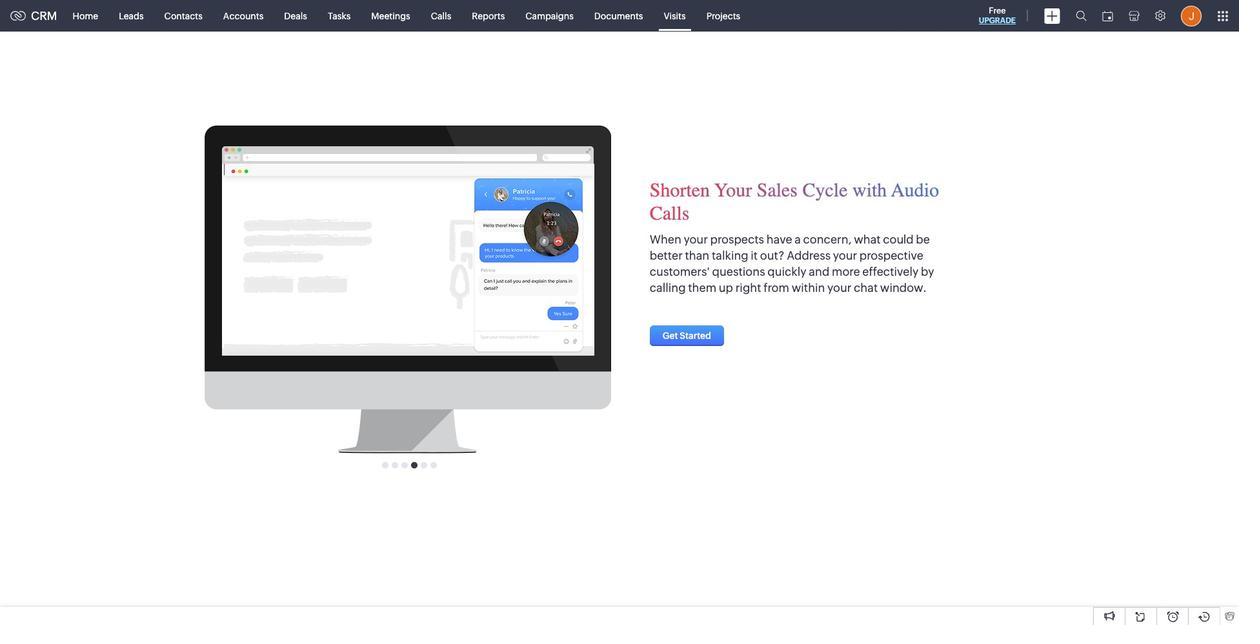 Task type: describe. For each thing, give the bounding box(es) containing it.
accounts link
[[213, 0, 274, 31]]

get
[[663, 331, 678, 341]]

0 horizontal spatial calls
[[431, 11, 451, 21]]

crm link
[[10, 9, 57, 23]]

create menu element
[[1036, 0, 1068, 31]]

them
[[688, 282, 716, 295]]

get started
[[663, 331, 711, 341]]

deals link
[[274, 0, 317, 31]]

window.
[[880, 282, 927, 295]]

visits link
[[653, 0, 696, 31]]

with
[[853, 179, 887, 202]]

have
[[767, 233, 792, 246]]

than
[[685, 249, 709, 263]]

customers'
[[650, 265, 710, 279]]

documents link
[[584, 0, 653, 31]]

campaigns
[[525, 11, 574, 21]]

right
[[735, 282, 761, 295]]

when your prospects have a concern, what could be better than talking it out? address your prospective customers' questions quickly and more effectively by calling them up right from within your chat window.
[[650, 233, 934, 295]]

contacts
[[164, 11, 203, 21]]

shorten your sales cycle with audio calls
[[650, 179, 939, 225]]

it
[[751, 249, 758, 263]]

projects
[[706, 11, 740, 21]]

2 vertical spatial your
[[827, 282, 851, 295]]

tasks link
[[317, 0, 361, 31]]

better
[[650, 249, 683, 263]]

up
[[719, 282, 733, 295]]

visits
[[664, 11, 686, 21]]

crm
[[31, 9, 57, 23]]

home
[[73, 11, 98, 21]]

what
[[854, 233, 881, 246]]

meetings link
[[361, 0, 421, 31]]

concern,
[[803, 233, 852, 246]]

your
[[714, 179, 752, 202]]

a
[[795, 233, 801, 246]]

and
[[809, 265, 829, 279]]

create menu image
[[1044, 8, 1060, 24]]

calls link
[[421, 0, 462, 31]]

0 vertical spatial your
[[684, 233, 708, 246]]

be
[[916, 233, 930, 246]]



Task type: locate. For each thing, give the bounding box(es) containing it.
your
[[684, 233, 708, 246], [833, 249, 857, 263], [827, 282, 851, 295]]

from
[[764, 282, 789, 295]]

search element
[[1068, 0, 1095, 32]]

chat
[[854, 282, 878, 295]]

talking
[[712, 249, 748, 263]]

0 vertical spatial calls
[[431, 11, 451, 21]]

could
[[883, 233, 914, 246]]

reports link
[[462, 0, 515, 31]]

shorten
[[650, 179, 710, 202]]

1 vertical spatial calls
[[650, 202, 690, 225]]

calls left reports
[[431, 11, 451, 21]]

started
[[680, 331, 711, 341]]

1 horizontal spatial calls
[[650, 202, 690, 225]]

projects link
[[696, 0, 751, 31]]

tasks
[[328, 11, 351, 21]]

quickly
[[768, 265, 807, 279]]

documents
[[594, 11, 643, 21]]

calendar image
[[1102, 11, 1113, 21]]

more
[[832, 265, 860, 279]]

deals
[[284, 11, 307, 21]]

leads link
[[109, 0, 154, 31]]

profile element
[[1173, 0, 1209, 31]]

1 vertical spatial your
[[833, 249, 857, 263]]

cycle
[[803, 179, 848, 202]]

by
[[921, 265, 934, 279]]

audio
[[891, 179, 939, 202]]

upgrade
[[979, 16, 1016, 25]]

get started button
[[650, 326, 724, 346]]

prospective
[[859, 249, 923, 263]]

address
[[787, 249, 831, 263]]

free upgrade
[[979, 6, 1016, 25]]

calls inside shorten your sales cycle with audio calls
[[650, 202, 690, 225]]

your up the more
[[833, 249, 857, 263]]

profile image
[[1181, 5, 1202, 26]]

calls
[[431, 11, 451, 21], [650, 202, 690, 225]]

your down the more
[[827, 282, 851, 295]]

prospects
[[710, 233, 764, 246]]

when
[[650, 233, 681, 246]]

accounts
[[223, 11, 264, 21]]

search image
[[1076, 10, 1087, 21]]

sales
[[757, 179, 798, 202]]

contacts link
[[154, 0, 213, 31]]

questions
[[712, 265, 765, 279]]

within
[[792, 282, 825, 295]]

out?
[[760, 249, 784, 263]]

campaigns link
[[515, 0, 584, 31]]

your up than
[[684, 233, 708, 246]]

reports
[[472, 11, 505, 21]]

leads
[[119, 11, 144, 21]]

calling
[[650, 282, 686, 295]]

calls up when
[[650, 202, 690, 225]]

free
[[989, 6, 1006, 15]]

home link
[[62, 0, 109, 31]]

effectively
[[862, 265, 919, 279]]

meetings
[[371, 11, 410, 21]]



Task type: vqa. For each thing, say whether or not it's contained in the screenshot.
the Search element
yes



